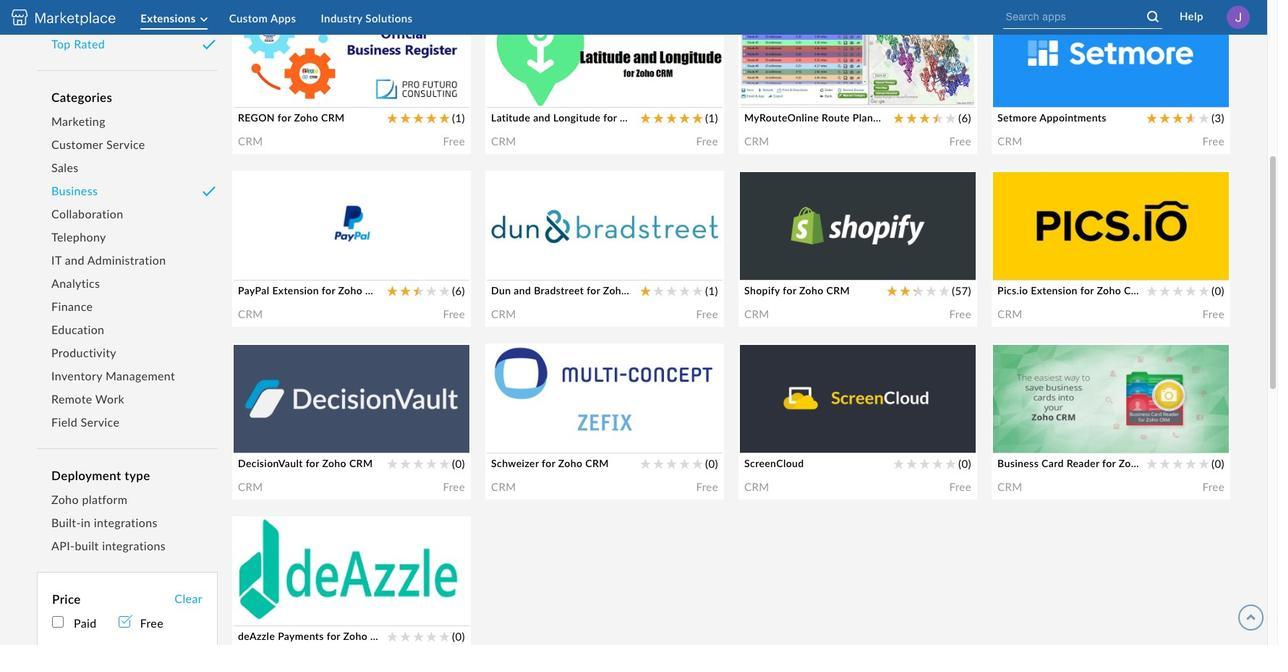 Task type: vqa. For each thing, say whether or not it's contained in the screenshot.
Expeditions
no



Task type: describe. For each thing, give the bounding box(es) containing it.
your inside business card reader for zoho crm transfers all card data directly to your zoho crm! free
[[1169, 441, 1192, 454]]

marketing
[[51, 114, 106, 128]]

the for deazzle payments for zoho crm
[[244, 596, 263, 609]]

firm
[[399, 423, 422, 436]]

card
[[1066, 441, 1087, 454]]

for inside schweizer for zoho crm crm
[[568, 357, 587, 375]]

address.
[[646, 95, 687, 108]]

your inside keep track of your customer activities on shopify.
[[820, 250, 843, 263]]

(1) down longitude
[[706, 111, 719, 124]]

top rated link
[[51, 33, 203, 56]]

longitude
[[659, 77, 706, 90]]

appointments
[[1040, 111, 1107, 124]]

free inside easily attach digital assets from your pics.io library to specific leads in zoho crm free
[[1197, 306, 1219, 319]]

in inside easily attach digital assets from your pics.io library to specific leads in zoho crm free
[[1158, 268, 1167, 281]]

service for field service
[[81, 415, 120, 429]]

in inside search swiss companies from the index and update company details in zoho crm
[[641, 441, 650, 454]]

Search apps search field
[[1004, 6, 1145, 27]]

your up success.
[[797, 423, 820, 436]]

analytics
[[51, 276, 100, 290]]

★ ★ ★ ★ ★ (0) down firm
[[387, 457, 465, 470]]

★ ★ (57)
[[926, 284, 972, 297]]

free inside business card reader for zoho crm transfers all card data directly to your zoho crm! free
[[1197, 479, 1219, 492]]

assets
[[1104, 250, 1135, 263]]

deazzle payments for zoho crm ★ ★ ★ ★ ★ (0)
[[238, 630, 465, 643]]

dun and bradstreet for zoho crm crm
[[497, 185, 725, 219]]

zoho inside keep your business contacts synchronized between dun & bradstreet and zoho crm
[[656, 268, 682, 281]]

automatically adds latitude and longitude when entering in a change of address.
[[497, 77, 706, 108]]

between
[[497, 268, 541, 281]]

★ ★ ★ ★ ★ (0) up intake
[[244, 401, 322, 414]]

rated
[[74, 37, 105, 51]]

zoho inside "dun and bradstreet for zoho crm crm"
[[654, 185, 688, 202]]

custom
[[229, 12, 268, 25]]

pics.io extension for zoho crm ★ ★ ★ ★ ★ (0)
[[998, 284, 1225, 297]]

customer service link
[[51, 133, 203, 156]]

zoho inside knowing your customers is the key to business success. screencloud connects to your zoho crm to display useful information about you ...
[[776, 458, 802, 471]]

setmore inside export your setmore customer contacts to zoho crm automatically
[[1066, 77, 1108, 90]]

data
[[1090, 441, 1112, 454]]

2 vertical spatial business
[[402, 596, 445, 609]]

keep for keep your business contacts synchronized between dun & bradstreet and zoho crm
[[497, 250, 523, 263]]

clear link
[[175, 592, 203, 606]]

marketing link
[[51, 110, 203, 133]]

★ ★ ★ ★ ★ (0) down connects at the right bottom of the page
[[894, 457, 972, 470]]

schweizer for zoho crm
[[491, 457, 609, 470]]

map
[[881, 77, 903, 90]]

crm inside knowing your customers is the key to business success. screencloud connects to your zoho crm to display useful information about you ...
[[805, 458, 830, 471]]

it and administration
[[51, 253, 166, 267]]

easily
[[850, 77, 878, 90]]

crm!
[[1033, 458, 1061, 471]]

business for business
[[51, 184, 98, 198]]

service for customer service
[[106, 137, 145, 151]]

crm inside deazzle payments for zoho crm ★ ★ ★ ★ ★ (0)
[[370, 630, 394, 643]]

track
[[779, 250, 804, 263]]

pics.io inside easily attach digital assets from your pics.io library to specific leads in zoho crm free
[[1004, 268, 1036, 281]]

decisionvault for zoho crm crm
[[244, 357, 432, 392]]

sales link
[[51, 156, 203, 179]]

the for from
[[648, 423, 664, 436]]

your inside myroute helps you easily map and plan your routes online free
[[750, 95, 773, 108]]

collaboration
[[51, 207, 123, 221]]

your inside export your setmore customer contacts to zoho crm automatically
[[1040, 77, 1063, 90]]

when
[[497, 95, 525, 108]]

for inside business card reader for zoho crm transfers all card data directly to your zoho crm! free
[[1115, 423, 1130, 436]]

payment
[[266, 596, 309, 609]]

specific
[[1088, 268, 1126, 281]]

★ (6) for crm
[[803, 55, 829, 68]]

(1) left latitude
[[452, 111, 465, 124]]

sales
[[51, 161, 79, 174]]

for inside the deazzle payments for zoho crm crm
[[368, 530, 387, 548]]

business for business card reader for zoho crm
[[998, 457, 1039, 470]]

0 horizontal spatial setmore
[[998, 111, 1038, 124]]

card for business card reader for zoho crm transfers all card data directly to your zoho crm! free
[[1051, 423, 1074, 436]]

1 vertical spatial (3)
[[1212, 111, 1225, 124]]

in up built at the bottom of page
[[81, 516, 91, 530]]

from inside search swiss companies from the index and update company details in zoho crm
[[621, 423, 645, 436]]

1 horizontal spatial (57)
[[952, 284, 972, 297]]

telephony
[[51, 230, 106, 244]]

online
[[811, 95, 842, 108]]

1 horizontal spatial ★ (3)
[[1199, 111, 1225, 124]]

0 vertical spatial shopify
[[750, 185, 800, 202]]

and inside "dun and bradstreet for zoho crm crm"
[[529, 185, 553, 202]]

myroute helps you easily map and plan your routes online free
[[750, 77, 966, 146]]

crm inside easily attach digital assets from your pics.io library to specific leads in zoho crm free
[[1004, 285, 1029, 298]]

platform
[[82, 493, 128, 507]]

management
[[106, 369, 175, 383]]

0 vertical spatial paypal
[[244, 185, 287, 202]]

of inside automatically adds latitude and longitude when entering in a change of address.
[[633, 95, 643, 108]]

index
[[668, 423, 695, 436]]

schweizer for zoho crm crm
[[497, 357, 662, 392]]

regon
[[244, 77, 275, 90]]

useful
[[884, 458, 915, 471]]

screencloud inside knowing your customers is the key to business success. screencloud connects to your zoho crm to display useful information about you ...
[[840, 441, 904, 454]]

dun inside keep your business contacts synchronized between dun & bradstreet and zoho crm
[[544, 268, 565, 281]]

0 horizontal spatial ★ (3)
[[1056, 55, 1082, 68]]

plan
[[927, 77, 948, 90]]

integrations for built-in integrations
[[94, 516, 158, 530]]

knowing your customers is the key to business success. screencloud connects to your zoho crm to display useful information about you ...
[[750, 423, 966, 488]]

knowing
[[750, 423, 795, 436]]

search
[[497, 423, 531, 436]]

schweizer for schweizer for zoho crm crm
[[497, 357, 564, 375]]

to up "about"
[[833, 458, 844, 471]]

schweizer for schweizer for zoho crm
[[491, 457, 539, 470]]

shopify.
[[750, 268, 791, 281]]

price
[[52, 592, 81, 607]]

★ ★ ★ for crm
[[750, 55, 788, 68]]

you inside knowing your customers is the key to business success. screencloud connects to your zoho crm to display useful information about you ...
[[844, 475, 862, 488]]

adds
[[569, 77, 592, 90]]

work
[[95, 392, 125, 406]]

to inside business card reader for zoho crm transfers all card data directly to your zoho crm! free
[[1156, 441, 1166, 454]]

to right connects at the right bottom of the page
[[955, 441, 966, 454]]

field service link
[[51, 411, 203, 434]]

1 vertical spatial shopify for zoho crm
[[745, 284, 850, 297]]

built-
[[51, 516, 81, 530]]

inventory management
[[51, 369, 175, 383]]

the for decisionvault for zoho crm
[[244, 423, 263, 436]]

setmore appointments
[[998, 111, 1107, 124]]

regon
[[238, 111, 275, 124]]

(1) up regon for zoho crm
[[309, 55, 322, 68]]

regon for zoho crm
[[244, 77, 350, 90]]

easily
[[1004, 250, 1032, 263]]

&
[[568, 268, 576, 281]]

keep for keep track of your customer activities on shopify.
[[750, 250, 776, 263]]

intake
[[266, 423, 297, 436]]

customer inside export your setmore customer contacts to zoho crm automatically
[[1111, 77, 1157, 90]]

crm inside keep your business contacts synchronized between dun & bradstreet and zoho crm
[[685, 268, 710, 281]]

bradstreet inside keep your business contacts synchronized between dun & bradstreet and zoho crm
[[579, 268, 632, 281]]

search swiss companies from the index and update company details in zoho crm
[[497, 423, 707, 454]]

industry
[[321, 12, 363, 25]]

decisionvault for decisionvault for zoho crm crm
[[244, 357, 334, 375]]

0 vertical spatial ★ ★ ★ (0)
[[1030, 228, 1082, 241]]

field
[[51, 415, 77, 429]]

api-built integrations link
[[51, 539, 166, 553]]

customer
[[51, 137, 103, 151]]

payments for deazzle payments for zoho crm ★ ★ ★ ★ ★ (0)
[[278, 630, 324, 643]]

zoho inside easily attach digital assets from your pics.io library to specific leads in zoho crm free
[[1170, 268, 1196, 281]]

★ ★ ★ (57)
[[777, 228, 835, 241]]

★ ★ ★ for myrouteonline route planner for zoho crm
[[894, 111, 931, 124]]

integrations for api-built integrations
[[102, 539, 166, 553]]

remote work
[[51, 392, 125, 406]]

payments for deazzle payments for zoho crm crm
[[299, 530, 364, 548]]

custom apps
[[229, 12, 296, 25]]

★ ★ ★ ★ ★ (0) down directly
[[1147, 457, 1225, 470]]

myrouteonline
[[745, 111, 819, 124]]

★ ★ for shopify for zoho crm
[[887, 284, 911, 297]]

finance
[[51, 300, 93, 313]]

★ ★ ★ for setmore appointments
[[1147, 111, 1184, 124]]

update
[[519, 441, 554, 454]]

dun for dun and bradstreet for zoho crm crm
[[497, 185, 525, 202]]

automatically
[[497, 77, 566, 90]]

business inside keep your business contacts synchronized between dun & bradstreet and zoho crm
[[551, 250, 594, 263]]



Task type: locate. For each thing, give the bounding box(es) containing it.
★ ★ ★ ★ ★ (0) up the payment
[[244, 574, 322, 587]]

extension
[[291, 185, 357, 202], [1050, 185, 1115, 202], [272, 284, 319, 297], [1031, 284, 1078, 297]]

screencloud up the display
[[840, 441, 904, 454]]

1 horizontal spatial ★ ★
[[887, 284, 911, 297]]

(57) down on
[[952, 284, 972, 297]]

the payment solution for small business
[[244, 596, 445, 609]]

business right small
[[402, 596, 445, 609]]

portal
[[300, 423, 330, 436]]

(1) up adds
[[562, 55, 575, 68]]

built-in integrations link
[[51, 516, 158, 530]]

longitude
[[554, 111, 601, 124]]

crm inside business card reader for zoho crm transfers all card data directly to your zoho crm! free
[[1161, 423, 1186, 436]]

your down ★ ★ ★ (57)
[[820, 250, 843, 263]]

in left a
[[573, 95, 582, 108]]

the left the payment
[[244, 596, 263, 609]]

1 horizontal spatial the
[[889, 423, 905, 436]]

card inside business card reader for zoho crm transfers all card data directly to your zoho crm! free
[[1051, 423, 1074, 436]]

newest link
[[51, 9, 203, 33]]

0 vertical spatial reader
[[1100, 357, 1146, 375]]

1 horizontal spatial business
[[551, 250, 594, 263]]

business link
[[51, 179, 203, 203]]

business card reader for zoho crm
[[998, 457, 1170, 470]]

contacts inside export your setmore customer contacts to zoho crm automatically
[[1160, 77, 1203, 90]]

dun for dun and bradstreet for zoho crm
[[491, 284, 511, 297]]

0 horizontal spatial of
[[633, 95, 643, 108]]

of
[[633, 95, 643, 108], [807, 250, 818, 263]]

1 vertical spatial payments
[[278, 630, 324, 643]]

deazzle for deazzle payments for zoho crm ★ ★ ★ ★ ★ (0)
[[238, 630, 275, 643]]

shopify
[[750, 185, 800, 202], [745, 284, 780, 297]]

for inside "business card reader for zoho crm crm"
[[1150, 357, 1169, 375]]

0 horizontal spatial screencloud
[[745, 457, 804, 470]]

for inside pics.io extension for zoho crm ★ ★ ★ ★ ★ (0)
[[1081, 284, 1095, 297]]

1 horizontal spatial keep
[[750, 250, 776, 263]]

customer inside keep track of your customer activities on shopify.
[[846, 250, 893, 263]]

you
[[829, 77, 847, 90], [844, 475, 862, 488]]

1 vertical spatial deazzle
[[238, 630, 275, 643]]

1 vertical spatial dun
[[544, 268, 565, 281]]

extensions link
[[140, 12, 207, 26]]

deazzle for deazzle payments for zoho crm crm
[[244, 530, 295, 548]]

payments inside the deazzle payments for zoho crm crm
[[299, 530, 364, 548]]

0 horizontal spatial from
[[621, 423, 645, 436]]

the for is
[[889, 423, 905, 436]]

myroute
[[750, 77, 796, 90]]

1 vertical spatial service
[[81, 415, 120, 429]]

1 vertical spatial ★ ★ ★ (0)
[[777, 401, 829, 414]]

payments down the payment
[[278, 630, 324, 643]]

decisionvault for zoho crm
[[238, 457, 373, 470]]

connects
[[907, 441, 952, 454]]

2 horizontal spatial ★ ★
[[1017, 55, 1041, 68]]

and inside search swiss companies from the index and update company details in zoho crm
[[497, 441, 516, 454]]

1 vertical spatial customer
[[846, 250, 893, 263]]

(57) up keep track of your customer activities on shopify. at top right
[[816, 228, 835, 241]]

0 vertical spatial (3)
[[1069, 55, 1082, 68]]

0 vertical spatial setmore
[[1066, 77, 1108, 90]]

★ ★ ★ (0)
[[1030, 228, 1082, 241], [777, 401, 829, 414]]

1 vertical spatial from
[[621, 423, 645, 436]]

2 vertical spatial pics.io
[[998, 284, 1029, 297]]

for
[[278, 77, 293, 90], [278, 111, 291, 124], [604, 111, 617, 124], [892, 111, 905, 124], [361, 185, 379, 202], [631, 185, 650, 202], [804, 185, 823, 202], [1119, 185, 1138, 202], [322, 284, 336, 297], [587, 284, 601, 297], [783, 284, 797, 297], [1081, 284, 1095, 297], [338, 357, 357, 375], [568, 357, 587, 375], [1150, 357, 1169, 375], [333, 423, 347, 436], [1115, 423, 1130, 436], [306, 457, 320, 470], [542, 457, 556, 470], [1103, 457, 1117, 470], [368, 530, 387, 548], [356, 596, 370, 609], [327, 630, 341, 643]]

zoho inside schweizer for zoho crm crm
[[591, 357, 625, 375]]

1 the from the left
[[648, 423, 664, 436]]

reader for business card reader for zoho crm crm
[[1100, 357, 1146, 375]]

and inside myroute helps you easily map and plan your routes online free
[[906, 77, 924, 90]]

industry solutions link
[[321, 9, 435, 29]]

1 vertical spatial ★ (3)
[[1199, 111, 1225, 124]]

your inside keep your business contacts synchronized between dun & bradstreet and zoho crm
[[525, 250, 548, 263]]

★ ★ ★ (0) up knowing
[[777, 401, 829, 414]]

(6) for crm
[[816, 55, 829, 68]]

setmore down export
[[998, 111, 1038, 124]]

solutions
[[366, 12, 413, 25]]

it and administration link
[[51, 249, 203, 272]]

1 vertical spatial of
[[807, 250, 818, 263]]

success.
[[796, 441, 837, 454]]

business for business card reader for zoho crm crm
[[1004, 357, 1061, 375]]

pics.io for pics.io extension for zoho crm
[[1004, 185, 1046, 202]]

1 horizontal spatial ★ ★ ★ (0)
[[1030, 228, 1082, 241]]

and inside keep your business contacts synchronized between dun & bradstreet and zoho crm
[[635, 268, 653, 281]]

free inside myroute helps you easily map and plan your routes online free
[[944, 133, 966, 146]]

shopify up ★ ★ ★ (57)
[[750, 185, 800, 202]]

productivity link
[[51, 342, 203, 365]]

★ (6) down plan
[[946, 111, 972, 124]]

solution
[[312, 596, 353, 609]]

small
[[373, 596, 399, 609]]

decisionvault up intake
[[244, 357, 334, 375]]

1 horizontal spatial screencloud
[[840, 441, 904, 454]]

1 vertical spatial bradstreet
[[579, 268, 632, 281]]

0 vertical spatial deazzle
[[244, 530, 295, 548]]

a
[[585, 95, 591, 108]]

2 vertical spatial dun
[[491, 284, 511, 297]]

0 horizontal spatial keep
[[497, 250, 523, 263]]

0 vertical spatial (57)
[[816, 228, 835, 241]]

change
[[594, 95, 630, 108]]

1 vertical spatial contacts
[[597, 250, 640, 263]]

2 vertical spatial card
[[1042, 457, 1064, 470]]

business up "&"
[[551, 250, 594, 263]]

to right key
[[929, 423, 939, 436]]

1 vertical spatial screencloud
[[745, 457, 804, 470]]

analytics link
[[51, 272, 203, 295]]

field service
[[51, 415, 120, 429]]

remote work link
[[51, 388, 203, 411]]

zoho
[[296, 77, 322, 90], [1004, 95, 1030, 108], [294, 111, 319, 124], [620, 111, 644, 124], [908, 111, 933, 124], [383, 185, 417, 202], [654, 185, 688, 202], [827, 185, 861, 202], [1142, 185, 1176, 202], [656, 268, 682, 281], [1170, 268, 1196, 281], [338, 284, 363, 297], [603, 284, 628, 297], [800, 284, 824, 297], [1097, 284, 1122, 297], [361, 357, 395, 375], [591, 357, 625, 375], [1173, 357, 1207, 375], [1133, 423, 1158, 436], [653, 441, 679, 454], [322, 457, 347, 470], [559, 457, 583, 470], [1119, 457, 1144, 470], [776, 458, 802, 471], [1004, 458, 1030, 471], [51, 493, 79, 507], [391, 530, 425, 548], [343, 630, 368, 643]]

reader for business card reader for zoho crm transfers all card data directly to your zoho crm! free
[[1077, 423, 1112, 436]]

zoho platform
[[51, 493, 128, 507]]

★ (6) up helps in the right of the page
[[803, 55, 829, 68]]

★ ★
[[1017, 55, 1041, 68], [387, 284, 411, 297], [887, 284, 911, 297]]

1 keep from the left
[[497, 250, 523, 263]]

1 horizontal spatial customer
[[1111, 77, 1157, 90]]

finance link
[[51, 295, 203, 318]]

setmore up automatically
[[1066, 77, 1108, 90]]

paypal
[[244, 185, 287, 202], [238, 284, 270, 297]]

payments inside deazzle payments for zoho crm ★ ★ ★ ★ ★ (0)
[[278, 630, 324, 643]]

inventory management link
[[51, 365, 203, 388]]

api-built integrations
[[51, 539, 166, 553]]

★ (3)
[[1056, 55, 1082, 68], [1199, 111, 1225, 124]]

schweizer inside schweizer for zoho crm crm
[[497, 357, 564, 375]]

inventory
[[51, 369, 102, 383]]

and inside automatically adds latitude and longitude when entering in a change of address.
[[637, 77, 655, 90]]

1 vertical spatial shopify
[[745, 284, 780, 297]]

export your setmore customer contacts to zoho crm automatically
[[1004, 77, 1217, 108]]

0 vertical spatial paypal extension for zoho crm
[[244, 185, 454, 202]]

1 horizontal spatial of
[[807, 250, 818, 263]]

★ ★ ★ ★ ★ (0) down index
[[641, 457, 719, 470]]

your right export
[[1040, 77, 1063, 90]]

business inside knowing your customers is the key to business success. screencloud connects to your zoho crm to display useful information about you ...
[[750, 441, 793, 454]]

keep track of your customer activities on shopify.
[[750, 250, 957, 281]]

0 vertical spatial pics.io
[[1004, 185, 1046, 202]]

1 vertical spatial reader
[[1077, 423, 1112, 436]]

to inside export your setmore customer contacts to zoho crm automatically
[[1206, 77, 1217, 90]]

0 vertical spatial from
[[1138, 250, 1161, 263]]

shopify for zoho crm down shopify. at the top right of page
[[745, 284, 850, 297]]

2 horizontal spatial business
[[750, 441, 793, 454]]

paid
[[74, 617, 97, 630]]

details
[[605, 441, 638, 454]]

service down work on the bottom of the page
[[81, 415, 120, 429]]

your right assets
[[1164, 250, 1187, 263]]

1 vertical spatial (57)
[[952, 284, 972, 297]]

card inside "business card reader for zoho crm crm"
[[1065, 357, 1096, 375]]

pics.io for pics.io extension for zoho crm ★ ★ ★ ★ ★ (0)
[[998, 284, 1029, 297]]

shopify down shopify. at the top right of page
[[745, 284, 780, 297]]

business for business card reader for zoho crm transfers all card data directly to your zoho crm! free
[[1004, 423, 1048, 436]]

reader inside "business card reader for zoho crm crm"
[[1100, 357, 1146, 375]]

setmore
[[1066, 77, 1108, 90], [998, 111, 1038, 124]]

zoho inside decisionvault for zoho crm crm
[[361, 357, 395, 375]]

extension inside pics.io extension for zoho crm ★ ★ ★ ★ ★ (0)
[[1031, 284, 1078, 297]]

remote
[[51, 392, 92, 406]]

dun inside "dun and bradstreet for zoho crm crm"
[[497, 185, 525, 202]]

1 vertical spatial business
[[750, 441, 793, 454]]

0 vertical spatial contacts
[[1160, 77, 1203, 90]]

your up information
[[750, 458, 773, 471]]

0 horizontal spatial ★ ★
[[387, 284, 411, 297]]

the right is
[[889, 423, 905, 436]]

from up details
[[621, 423, 645, 436]]

from
[[1138, 250, 1161, 263], [621, 423, 645, 436]]

0 vertical spatial you
[[829, 77, 847, 90]]

0 vertical spatial dun
[[497, 185, 525, 202]]

to right directly
[[1156, 441, 1166, 454]]

zoho inside the deazzle payments for zoho crm crm
[[391, 530, 425, 548]]

0 vertical spatial shopify for zoho crm
[[750, 185, 898, 202]]

(6) for myrouteonline route planner for zoho crm
[[959, 111, 972, 124]]

contacts down the "help" link
[[1160, 77, 1203, 90]]

about
[[812, 475, 841, 488]]

1 vertical spatial paypal extension for zoho crm
[[238, 284, 389, 297]]

is
[[878, 423, 886, 436]]

0 horizontal spatial ★ ★ ★ (0)
[[777, 401, 829, 414]]

latitude
[[491, 111, 531, 124]]

crm inside pics.io extension for zoho crm ★ ★ ★ ★ ★ (0)
[[1125, 284, 1148, 297]]

(6)
[[816, 55, 829, 68], [959, 111, 972, 124], [452, 284, 465, 297]]

education
[[51, 323, 105, 337]]

zoho inside search swiss companies from the index and update company details in zoho crm
[[653, 441, 679, 454]]

1 vertical spatial ★ (6)
[[946, 111, 972, 124]]

1 horizontal spatial setmore
[[1066, 77, 1108, 90]]

to down the "help" link
[[1206, 77, 1217, 90]]

0 horizontal spatial business
[[402, 596, 445, 609]]

integrations up the api-built integrations link
[[94, 516, 158, 530]]

your up between
[[525, 250, 548, 263]]

top rated
[[51, 37, 105, 51]]

payments up solution
[[299, 530, 364, 548]]

1 vertical spatial schweizer
[[491, 457, 539, 470]]

display
[[847, 458, 881, 471]]

latitude and longitude  for zoho crm
[[491, 111, 671, 124]]

customer up automatically
[[1111, 77, 1157, 90]]

1 vertical spatial integrations
[[102, 539, 166, 553]]

clear
[[175, 592, 203, 606]]

you inside myroute helps you easily map and plan your routes online free
[[829, 77, 847, 90]]

bradstreet for dun and bradstreet for zoho crm crm
[[557, 185, 627, 202]]

routes
[[776, 95, 808, 108]]

2 the from the left
[[889, 423, 905, 436]]

0 vertical spatial customer
[[1111, 77, 1157, 90]]

the left intake
[[244, 423, 263, 436]]

contacts inside keep your business contacts synchronized between dun & bradstreet and zoho crm
[[597, 250, 640, 263]]

keep inside keep your business contacts synchronized between dun & bradstreet and zoho crm
[[497, 250, 523, 263]]

for inside deazzle payments for zoho crm ★ ★ ★ ★ ★ (0)
[[327, 630, 341, 643]]

deazzle down the payment
[[238, 630, 275, 643]]

★ ★ left ★ ★ (6)
[[387, 284, 411, 297]]

0 vertical spatial service
[[106, 137, 145, 151]]

paypal extension for zoho crm
[[244, 185, 454, 202], [238, 284, 389, 297]]

route
[[822, 111, 850, 124]]

keep up between
[[497, 250, 523, 263]]

entering
[[528, 95, 570, 108]]

decisionvault down intake
[[238, 457, 303, 470]]

2 vertical spatial (6)
[[452, 284, 465, 297]]

pics.io extension for zoho crm
[[1004, 185, 1213, 202]]

of right change
[[633, 95, 643, 108]]

keep inside keep track of your customer activities on shopify.
[[750, 250, 776, 263]]

0 vertical spatial screencloud
[[840, 441, 904, 454]]

★ ★ ★ ★ ★ (0)
[[244, 401, 322, 414], [1004, 401, 1082, 414], [387, 457, 465, 470], [641, 457, 719, 470], [894, 457, 972, 470], [1147, 457, 1225, 470], [244, 574, 322, 587]]

to inside easily attach digital assets from your pics.io library to specific leads in zoho crm free
[[1074, 268, 1085, 281]]

for inside "dun and bradstreet for zoho crm crm"
[[631, 185, 650, 202]]

2 horizontal spatial (6)
[[959, 111, 972, 124]]

pics.io inside pics.io extension for zoho crm ★ ★ ★ ★ ★ (0)
[[998, 284, 1029, 297]]

crm inside search swiss companies from the index and update company details in zoho crm
[[682, 441, 707, 454]]

0 horizontal spatial ★ ★ ★
[[750, 55, 788, 68]]

your inside easily attach digital assets from your pics.io library to specific leads in zoho crm free
[[1164, 250, 1187, 263]]

0 vertical spatial decisionvault
[[244, 357, 334, 375]]

you up online
[[829, 77, 847, 90]]

you left ...
[[844, 475, 862, 488]]

payments
[[299, 530, 364, 548], [278, 630, 324, 643]]

★ ★ ★ ★ ★ (0) up all
[[1004, 401, 1082, 414]]

reader
[[1100, 357, 1146, 375], [1077, 423, 1112, 436], [1067, 457, 1100, 470]]

export
[[1004, 77, 1037, 90]]

attach
[[1035, 250, 1067, 263]]

0 vertical spatial of
[[633, 95, 643, 108]]

1 vertical spatial decisionvault
[[238, 457, 303, 470]]

deazzle inside the deazzle payments for zoho crm crm
[[244, 530, 295, 548]]

★ ★ up export
[[1017, 55, 1041, 68]]

deazzle inside deazzle payments for zoho crm ★ ★ ★ ★ ★ (0)
[[238, 630, 275, 643]]

reader inside business card reader for zoho crm transfers all card data directly to your zoho crm! free
[[1077, 423, 1112, 436]]

administration
[[87, 253, 166, 267]]

contacts down "dun and bradstreet for zoho crm crm"
[[597, 250, 640, 263]]

from inside easily attach digital assets from your pics.io library to specific leads in zoho crm free
[[1138, 250, 1161, 263]]

0 vertical spatial integrations
[[94, 516, 158, 530]]

1 horizontal spatial (6)
[[816, 55, 829, 68]]

the inside knowing your customers is the key to business success. screencloud connects to your zoho crm to display useful information about you ...
[[889, 423, 905, 436]]

industry solutions
[[321, 12, 413, 25]]

card for business card reader for zoho crm
[[1042, 457, 1064, 470]]

0 vertical spatial ★ (3)
[[1056, 55, 1082, 68]]

in right leads
[[1158, 268, 1167, 281]]

the left index
[[648, 423, 664, 436]]

schweizer down update
[[491, 457, 539, 470]]

integrations down built-in integrations
[[102, 539, 166, 553]]

2 vertical spatial reader
[[1067, 457, 1100, 470]]

1 vertical spatial you
[[844, 475, 862, 488]]

business card reader for zoho crm crm
[[1004, 357, 1244, 392]]

directly
[[1115, 441, 1153, 454]]

1 vertical spatial (6)
[[959, 111, 972, 124]]

0 vertical spatial card
[[1065, 357, 1096, 375]]

extensions
[[140, 12, 196, 25]]

in right details
[[641, 441, 650, 454]]

newest
[[51, 14, 92, 27]]

0 vertical spatial (6)
[[816, 55, 829, 68]]

1 vertical spatial card
[[1051, 423, 1074, 436]]

myrouteonline route planner for zoho crm
[[745, 111, 959, 124]]

0 vertical spatial the
[[244, 423, 263, 436]]

1 horizontal spatial (3)
[[1212, 111, 1225, 124]]

your left law
[[350, 423, 373, 436]]

of inside keep track of your customer activities on shopify.
[[807, 250, 818, 263]]

decisionvault for decisionvault for zoho crm
[[238, 457, 303, 470]]

deployment
[[51, 468, 121, 483]]

zoho inside export your setmore customer contacts to zoho crm automatically
[[1004, 95, 1030, 108]]

of right track
[[807, 250, 818, 263]]

★ ★ down activities
[[887, 284, 911, 297]]

(1)
[[309, 55, 322, 68], [562, 55, 575, 68], [452, 111, 465, 124], [706, 111, 719, 124], [562, 228, 575, 241], [706, 284, 719, 297]]

service down marketing link
[[106, 137, 145, 151]]

integrations
[[94, 516, 158, 530], [102, 539, 166, 553]]

1 the from the top
[[244, 423, 263, 436]]

★ ★ ★ up the myroute
[[750, 55, 788, 68]]

deazzle
[[244, 530, 295, 548], [238, 630, 275, 643]]

white image
[[1145, 9, 1163, 27]]

1 vertical spatial paypal
[[238, 284, 270, 297]]

collaboration link
[[51, 203, 203, 226]]

reader for business card reader for zoho crm
[[1067, 457, 1100, 470]]

customer left activities
[[846, 250, 893, 263]]

from up leads
[[1138, 250, 1161, 263]]

business inside "business card reader for zoho crm crm"
[[1004, 357, 1061, 375]]

0 vertical spatial bradstreet
[[557, 185, 627, 202]]

0 horizontal spatial ★ (6)
[[803, 55, 829, 68]]

(57)
[[816, 228, 835, 241], [952, 284, 972, 297]]

zoho inside deazzle payments for zoho crm ★ ★ ★ ★ ★ (0)
[[343, 630, 368, 643]]

1 horizontal spatial ★ (6)
[[946, 111, 972, 124]]

0 horizontal spatial the
[[648, 423, 664, 436]]

★ ★ for paypal extension for zoho crm
[[387, 284, 411, 297]]

★ (6) for myrouteonline route planner for zoho crm
[[946, 111, 972, 124]]

(1) down synchronized
[[706, 284, 719, 297]]

1 vertical spatial pics.io
[[1004, 268, 1036, 281]]

schweizer up "★ ★ ★ ★"
[[497, 357, 564, 375]]

2 the from the top
[[244, 596, 263, 609]]

business inside business card reader for zoho crm transfers all card data directly to your zoho crm! free
[[1004, 423, 1048, 436]]

shopify for zoho crm up ★ ★ ★ (57)
[[750, 185, 898, 202]]

zoho platform link
[[51, 493, 128, 507]]

...
[[865, 475, 874, 488]]

crm inside export your setmore customer contacts to zoho crm automatically
[[1033, 95, 1058, 108]]

bradstreet inside "dun and bradstreet for zoho crm crm"
[[557, 185, 627, 202]]

decisionvault
[[244, 357, 334, 375], [238, 457, 303, 470]]

bradstreet for dun and bradstreet for zoho crm
[[534, 284, 584, 297]]

in inside automatically adds latitude and longitude when entering in a change of address.
[[573, 95, 582, 108]]

swiss
[[534, 423, 562, 436]]

1 horizontal spatial ★ ★ ★
[[894, 111, 931, 124]]

★ ★ (6)
[[426, 284, 465, 297]]

keep up shopify. at the top right of page
[[750, 250, 776, 263]]

card
[[1065, 357, 1096, 375], [1051, 423, 1074, 436], [1042, 457, 1064, 470]]

(1) up "&"
[[562, 228, 575, 241]]

deazzle payments for zoho crm crm
[[244, 530, 462, 565]]

screencloud up information
[[745, 457, 804, 470]]

★ ★ ★ down export your setmore customer contacts to zoho crm automatically
[[1147, 111, 1184, 124]]

the inside search swiss companies from the index and update company details in zoho crm
[[648, 423, 664, 436]]

to down digital
[[1074, 268, 1085, 281]]

1 horizontal spatial from
[[1138, 250, 1161, 263]]

2 keep from the left
[[750, 250, 776, 263]]

zoho inside "business card reader for zoho crm crm"
[[1173, 357, 1207, 375]]

business down knowing
[[750, 441, 793, 454]]

★ ★ ★ (0) up attach
[[1030, 228, 1082, 241]]

0 vertical spatial payments
[[299, 530, 364, 548]]

1 horizontal spatial contacts
[[1160, 77, 1203, 90]]

for inside decisionvault for zoho crm crm
[[338, 357, 357, 375]]

your right directly
[[1169, 441, 1192, 454]]

2 horizontal spatial ★ ★ ★
[[1147, 111, 1184, 124]]

0 vertical spatial schweizer
[[497, 357, 564, 375]]

card for business card reader for zoho crm crm
[[1065, 357, 1096, 375]]

0 horizontal spatial contacts
[[597, 250, 640, 263]]

0 horizontal spatial (6)
[[452, 284, 465, 297]]

your down the myroute
[[750, 95, 773, 108]]

0 horizontal spatial (57)
[[816, 228, 835, 241]]

zoho inside pics.io extension for zoho crm ★ ★ ★ ★ ★ (0)
[[1097, 284, 1122, 297]]

★ ★ ★ down map
[[894, 111, 931, 124]]

decisionvault inside decisionvault for zoho crm crm
[[244, 357, 334, 375]]

0 vertical spatial ★ (6)
[[803, 55, 829, 68]]

0 horizontal spatial customer
[[846, 250, 893, 263]]

deazzle up the payment
[[244, 530, 295, 548]]

the
[[648, 423, 664, 436], [889, 423, 905, 436]]

1 vertical spatial the
[[244, 596, 263, 609]]



